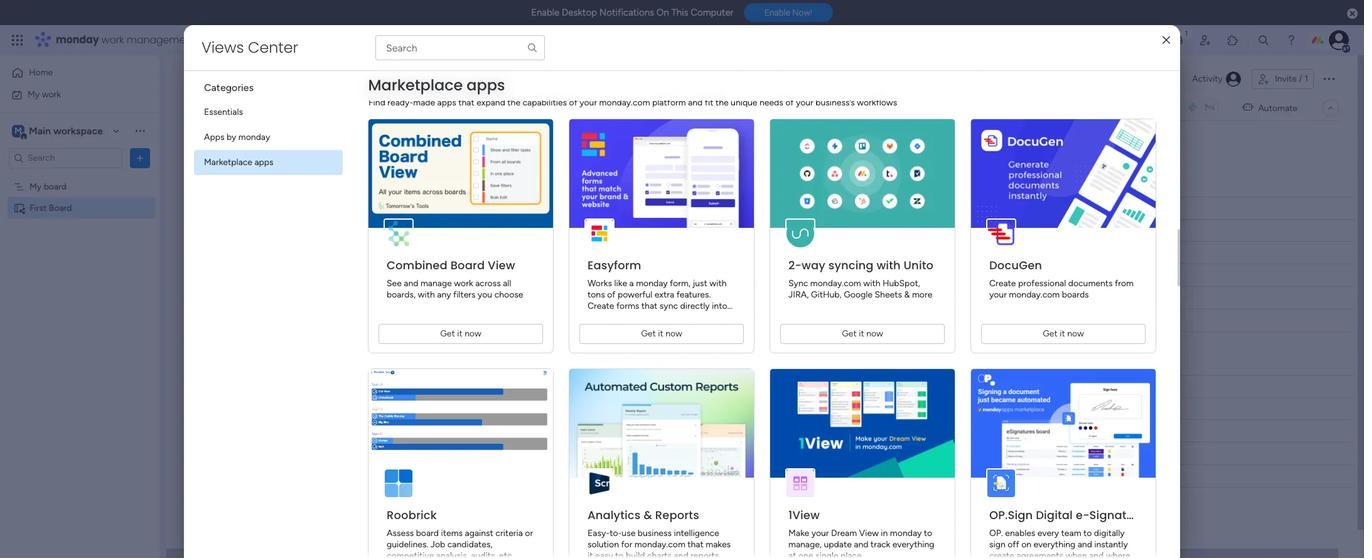 Task type: locate. For each thing, give the bounding box(es) containing it.
16 up powerful on the left bottom of the page
[[625, 271, 633, 280]]

0 vertical spatial person field
[[457, 201, 490, 215]]

essentials
[[204, 107, 243, 117]]

board up across
[[451, 258, 485, 273]]

competitive
[[387, 551, 434, 558]]

any
[[437, 290, 451, 300]]

your up manage,
[[812, 528, 829, 539]]

0 horizontal spatial main
[[29, 125, 51, 137]]

with down manage
[[418, 290, 435, 300]]

marketplace inside option
[[204, 157, 252, 168]]

first board down my board
[[30, 203, 72, 213]]

of right capabilities
[[569, 97, 578, 108]]

0 vertical spatial &
[[905, 290, 910, 300]]

group title
[[216, 176, 279, 192]]

the right fit
[[716, 97, 729, 108]]

0 vertical spatial first
[[209, 65, 249, 93]]

0 vertical spatial 16 nov
[[625, 271, 650, 280]]

get it now button down the google
[[781, 324, 945, 344]]

activity button
[[1188, 69, 1247, 89]]

work inside the combined board view see and manage work across all boards, with any filters you choose
[[454, 278, 473, 289]]

0 vertical spatial create
[[990, 278, 1017, 289]]

2 everything from the left
[[1034, 540, 1076, 550]]

1 get from the left
[[440, 328, 455, 339]]

get down any
[[440, 328, 455, 339]]

2 horizontal spatial board
[[451, 258, 485, 273]]

of down like
[[607, 290, 616, 300]]

1 horizontal spatial to
[[924, 528, 933, 539]]

monday.com left platform
[[600, 97, 650, 108]]

and up boards,
[[404, 278, 419, 289]]

main inside main table "button"
[[210, 102, 229, 113]]

from
[[1115, 278, 1134, 289]]

1 vertical spatial my
[[30, 181, 42, 192]]

1 vertical spatial &
[[644, 507, 653, 523]]

nov right 18
[[635, 427, 651, 436]]

status for first status field from the bottom
[[535, 381, 561, 392]]

create up monday,
[[588, 301, 615, 312]]

1 vertical spatial person field
[[457, 380, 490, 393]]

views
[[202, 37, 244, 58]]

1 horizontal spatial the
[[716, 97, 729, 108]]

board down search in workspace "field"
[[44, 181, 67, 192]]

2 horizontal spatial of
[[786, 97, 794, 108]]

sort
[[467, 136, 484, 147]]

enable desktop notifications on this computer
[[531, 7, 734, 18]]

forms
[[617, 301, 640, 312]]

nov right 19
[[635, 226, 650, 236]]

enable for enable desktop notifications on this computer
[[531, 7, 560, 18]]

monday.com up github,
[[811, 278, 862, 289]]

workspace selection element
[[12, 123, 105, 140]]

0 vertical spatial date
[[627, 203, 645, 213]]

date up 19 nov
[[627, 203, 645, 213]]

it left easy
[[588, 551, 593, 558]]

monday inside 1view make your dream view in monday to manage, update and track everything at one single place
[[891, 528, 922, 539]]

and right charts
[[674, 551, 689, 558]]

angle down image
[[244, 137, 250, 146]]

to
[[924, 528, 933, 539], [1084, 528, 1092, 539], [616, 551, 624, 558]]

categories heading
[[194, 71, 343, 100]]

1 now from the left
[[465, 328, 482, 339]]

get for documents
[[1043, 328, 1058, 339]]

first board down views center
[[209, 65, 312, 93]]

apps
[[204, 132, 225, 143]]

with
[[877, 258, 901, 273], [710, 278, 727, 289], [864, 278, 881, 289], [418, 290, 435, 300]]

16 nov up 18 nov
[[625, 405, 650, 414]]

my
[[28, 89, 40, 100], [30, 181, 42, 192]]

work up filters
[[454, 278, 473, 289]]

home button
[[8, 63, 135, 83]]

your
[[580, 97, 597, 108], [796, 97, 814, 108], [990, 290, 1007, 300], [812, 528, 829, 539]]

0 horizontal spatial enable
[[531, 7, 560, 18]]

fit
[[705, 97, 714, 108]]

1 horizontal spatial on
[[1022, 540, 1032, 550]]

marketplace apps
[[369, 75, 506, 95], [204, 157, 274, 168]]

1 get it now from the left
[[440, 328, 482, 339]]

Status field
[[532, 201, 564, 215], [532, 380, 564, 393]]

1 vertical spatial status
[[535, 381, 561, 392]]

Search in workspace field
[[26, 151, 105, 165]]

2 vertical spatial that
[[688, 540, 704, 550]]

1 vertical spatial create
[[588, 301, 615, 312]]

working on it
[[522, 225, 574, 236]]

automate
[[1259, 103, 1298, 113]]

0 vertical spatial on
[[557, 225, 567, 236]]

0 horizontal spatial view
[[488, 258, 515, 273]]

1 vertical spatial date field
[[623, 380, 648, 393]]

1 vertical spatial date
[[627, 381, 645, 392]]

essentials option
[[194, 100, 343, 125]]

1 status from the top
[[535, 203, 561, 213]]

and left fit
[[688, 97, 703, 108]]

0 vertical spatial status
[[535, 203, 561, 213]]

easy-
[[588, 528, 610, 539]]

workspace
[[53, 125, 103, 137]]

view left in
[[860, 528, 879, 539]]

1 horizontal spatial &
[[905, 290, 910, 300]]

hubspot,
[[883, 278, 921, 289]]

and up the place at right bottom
[[854, 540, 869, 550]]

board
[[44, 181, 67, 192], [416, 528, 439, 539]]

just
[[693, 278, 708, 289]]

on right 'working'
[[557, 225, 567, 236]]

board
[[253, 65, 312, 93], [49, 203, 72, 213], [451, 258, 485, 273]]

you
[[478, 290, 493, 300]]

unique
[[731, 97, 758, 108]]

status for 2nd status field from the bottom
[[535, 203, 561, 213]]

title
[[255, 176, 279, 192]]

get down professional
[[1043, 328, 1058, 339]]

0 vertical spatial status field
[[532, 201, 564, 215]]

tons
[[588, 290, 605, 300]]

1view make your dream view in monday to manage, update and track everything at one single place
[[789, 507, 935, 558]]

main right 'workspace' icon
[[29, 125, 51, 137]]

table
[[231, 102, 251, 113]]

view up the all
[[488, 258, 515, 273]]

monday.com down professional
[[1010, 290, 1060, 300]]

my for my work
[[28, 89, 40, 100]]

2 horizontal spatial to
[[1084, 528, 1092, 539]]

Date field
[[623, 201, 648, 215], [623, 380, 648, 393]]

digital
[[1036, 507, 1073, 523]]

and inside 1view make your dream view in monday to manage, update and track everything at one single place
[[854, 540, 869, 550]]

0 vertical spatial work
[[101, 33, 124, 47]]

2 16 from the top
[[625, 405, 633, 414]]

1 vertical spatial marketplace apps
[[204, 157, 274, 168]]

on down enables
[[1022, 540, 1032, 550]]

2 status from the top
[[535, 381, 561, 392]]

with right just
[[710, 278, 727, 289]]

1 horizontal spatial create
[[990, 278, 1017, 289]]

that down intelligence
[[688, 540, 704, 550]]

1 everything from the left
[[893, 540, 935, 550]]

now down sheets
[[867, 328, 884, 339]]

person button
[[325, 131, 380, 151]]

2 vertical spatial work
[[454, 278, 473, 289]]

marketplace apps up group
[[204, 157, 274, 168]]

0 horizontal spatial everything
[[893, 540, 935, 550]]

0 horizontal spatial to
[[616, 551, 624, 558]]

made
[[413, 97, 435, 108]]

work inside button
[[42, 89, 61, 100]]

it right 'working'
[[569, 225, 574, 236]]

it for combined board view
[[457, 328, 463, 339]]

board down the center on the top of the page
[[253, 65, 312, 93]]

team
[[1062, 528, 1082, 539]]

add to favorites image
[[342, 73, 355, 85]]

list box
[[0, 173, 160, 388]]

1 horizontal spatial board
[[416, 528, 439, 539]]

monday inside 'option'
[[239, 132, 270, 143]]

search image
[[527, 42, 538, 53]]

1 horizontal spatial view
[[860, 528, 879, 539]]

dapulse x slim image
[[1163, 35, 1171, 45]]

solution
[[588, 540, 619, 550]]

0 vertical spatial 16
[[625, 271, 633, 280]]

1 nov from the top
[[635, 226, 650, 236]]

and down instantly
[[1090, 551, 1104, 558]]

monday
[[56, 33, 99, 47], [239, 132, 270, 143], [636, 278, 668, 289], [891, 528, 922, 539]]

1 horizontal spatial of
[[607, 290, 616, 300]]

and up when
[[1078, 540, 1093, 550]]

now for syncing
[[867, 328, 884, 339]]

one
[[799, 551, 814, 558]]

it
[[569, 225, 574, 236], [457, 328, 463, 339], [658, 328, 664, 339], [859, 328, 865, 339], [1060, 328, 1066, 339], [588, 551, 593, 558]]

it down the google
[[859, 328, 865, 339]]

nov right the a
[[635, 271, 650, 280]]

1 horizontal spatial enable
[[765, 8, 791, 18]]

3 get from the left
[[842, 328, 857, 339]]

it down filters
[[457, 328, 463, 339]]

4 now from the left
[[1068, 328, 1085, 339]]

1 get it now button from the left
[[379, 324, 543, 344]]

1 horizontal spatial main
[[210, 102, 229, 113]]

everything down the every at the right
[[1034, 540, 1076, 550]]

0 vertical spatial main
[[210, 102, 229, 113]]

docugen create professional documents from your monday.com boards
[[990, 258, 1134, 300]]

0 vertical spatial board
[[253, 65, 312, 93]]

my down home
[[28, 89, 40, 100]]

1 vertical spatial view
[[860, 528, 879, 539]]

4 get it now button from the left
[[982, 324, 1146, 344]]

collapse board header image
[[1327, 103, 1337, 113]]

16 nov up powerful on the left bottom of the page
[[625, 271, 650, 280]]

16 up 18
[[625, 405, 633, 414]]

v2 search image
[[271, 134, 281, 148]]

first down my board
[[30, 203, 47, 213]]

date up 18 nov
[[627, 381, 645, 392]]

now down boards
[[1068, 328, 1085, 339]]

views center
[[202, 37, 298, 58]]

on
[[657, 7, 669, 18]]

apps
[[467, 75, 506, 95], [467, 75, 506, 96], [437, 97, 456, 108], [255, 157, 274, 168]]

dapulse close image
[[1348, 8, 1359, 20]]

that up the within in the bottom left of the page
[[642, 301, 658, 312]]

1 vertical spatial 16 nov
[[625, 405, 650, 414]]

0 horizontal spatial board
[[44, 181, 67, 192]]

1 vertical spatial that
[[642, 301, 658, 312]]

1 vertical spatial work
[[42, 89, 61, 100]]

create inside easyform works like a monday form, just with tons of powerful extra features. create forms that sync directly into monday, within seconds.
[[588, 301, 615, 312]]

0 horizontal spatial marketplace apps
[[204, 157, 274, 168]]

get it now button down filters
[[379, 324, 543, 344]]

now!
[[793, 8, 813, 18]]

with inside easyform works like a monday form, just with tons of powerful extra features. create forms that sync directly into monday, within seconds.
[[710, 278, 727, 289]]

more
[[913, 290, 933, 300]]

0 horizontal spatial first
[[30, 203, 47, 213]]

my inside button
[[28, 89, 40, 100]]

apps image
[[1227, 34, 1240, 46]]

view inside 1view make your dream view in monday to manage, update and track everything at one single place
[[860, 528, 879, 539]]

everything
[[893, 540, 935, 550], [1034, 540, 1076, 550]]

signature
[[1090, 507, 1146, 523]]

date field up 18 nov
[[623, 380, 648, 393]]

get for a
[[641, 328, 656, 339]]

0 vertical spatial person
[[345, 136, 372, 147]]

items
[[441, 528, 463, 539]]

at
[[789, 551, 797, 558]]

that left expand
[[459, 97, 475, 108]]

marketplace apps option
[[194, 150, 343, 175]]

work left management
[[101, 33, 124, 47]]

see inside the combined board view see and manage work across all boards, with any filters you choose
[[387, 278, 402, 289]]

1 vertical spatial board
[[416, 528, 439, 539]]

& inside 2-way syncing with unito sync monday.com with hubspot, jira, github, google sheets & more
[[905, 290, 910, 300]]

seconds.
[[650, 312, 685, 323]]

main inside workspace selection element
[[29, 125, 51, 137]]

monday inside easyform works like a monday form, just with tons of powerful extra features. create forms that sync directly into monday, within seconds.
[[636, 278, 668, 289]]

16 nov
[[625, 271, 650, 280], [625, 405, 650, 414]]

0 vertical spatial date field
[[623, 201, 648, 215]]

get down the within in the bottom left of the page
[[641, 328, 656, 339]]

3 now from the left
[[867, 328, 884, 339]]

capabilities
[[523, 97, 567, 108]]

1 horizontal spatial work
[[101, 33, 124, 47]]

2 get it now button from the left
[[580, 324, 744, 344]]

1
[[1305, 73, 1309, 84]]

to inside analytics & reports easy-to-use business intelligence solution for monday.com that makes it easy to build charts and repor
[[616, 551, 624, 558]]

see inside button
[[220, 35, 235, 45]]

combined board view see and manage work across all boards, with any filters you choose
[[387, 258, 523, 300]]

docugen
[[990, 258, 1043, 273]]

it for easyform
[[658, 328, 664, 339]]

get down the google
[[842, 328, 857, 339]]

monday left v2 search icon
[[239, 132, 270, 143]]

your down the docugen
[[990, 290, 1007, 300]]

1 vertical spatial shareable board image
[[13, 202, 25, 214]]

reports
[[656, 507, 700, 523]]

main for main table
[[210, 102, 229, 113]]

monday.com up charts
[[635, 540, 686, 550]]

1 vertical spatial main
[[29, 125, 51, 137]]

enable now!
[[765, 8, 813, 18]]

see up boards,
[[387, 278, 402, 289]]

Person field
[[457, 201, 490, 215], [457, 380, 490, 393]]

First Board field
[[205, 65, 315, 93]]

board inside the combined board view see and manage work across all boards, with any filters you choose
[[451, 258, 485, 273]]

1 horizontal spatial that
[[642, 301, 658, 312]]

option
[[0, 175, 160, 178]]

monday.com inside the docugen create professional documents from your monday.com boards
[[1010, 290, 1060, 300]]

0 horizontal spatial work
[[42, 89, 61, 100]]

0 vertical spatial my
[[28, 89, 40, 100]]

date field up 19 nov
[[623, 201, 648, 215]]

now down "seconds."
[[666, 328, 683, 339]]

place
[[841, 551, 862, 558]]

monday right in
[[891, 528, 922, 539]]

1 horizontal spatial first board
[[209, 65, 312, 93]]

1 horizontal spatial shareable board image
[[187, 72, 202, 87]]

and inside marketplace apps find ready-made apps that expand the capabilities of your monday.com platform and fit the unique needs of your business's workflows
[[688, 97, 703, 108]]

with inside the combined board view see and manage work across all boards, with any filters you choose
[[418, 290, 435, 300]]

& up business
[[644, 507, 653, 523]]

1 vertical spatial see
[[387, 278, 402, 289]]

19
[[625, 226, 633, 236]]

2-
[[789, 258, 802, 273]]

monday up extra
[[636, 278, 668, 289]]

needs
[[760, 97, 784, 108]]

1 vertical spatial status field
[[532, 380, 564, 393]]

get it now button for view
[[379, 324, 543, 344]]

1 horizontal spatial marketplace apps
[[369, 75, 506, 95]]

inbox image
[[1172, 34, 1185, 46]]

enable inside button
[[765, 8, 791, 18]]

get
[[440, 328, 455, 339], [641, 328, 656, 339], [842, 328, 857, 339], [1043, 328, 1058, 339]]

2 get from the left
[[641, 328, 656, 339]]

0 vertical spatial see
[[220, 35, 235, 45]]

get it now down the google
[[842, 328, 884, 339]]

0 horizontal spatial create
[[588, 301, 615, 312]]

main left the table
[[210, 102, 229, 113]]

with up hubspot,
[[877, 258, 901, 273]]

jacob simon image
[[1330, 30, 1350, 50]]

& down hubspot,
[[905, 290, 910, 300]]

0 horizontal spatial first board
[[30, 203, 72, 213]]

enable left desktop
[[531, 7, 560, 18]]

get it now down "seconds."
[[641, 328, 683, 339]]

monday work management
[[56, 33, 195, 47]]

directly
[[681, 301, 710, 312]]

0 horizontal spatial &
[[644, 507, 653, 523]]

1 horizontal spatial everything
[[1034, 540, 1076, 550]]

board down my board
[[49, 203, 72, 213]]

get it now down boards
[[1043, 328, 1085, 339]]

that inside easyform works like a monday form, just with tons of powerful extra features. create forms that sync directly into monday, within seconds.
[[642, 301, 658, 312]]

it inside analytics & reports easy-to-use business intelligence solution for monday.com that makes it easy to build charts and repor
[[588, 551, 593, 558]]

board up job
[[416, 528, 439, 539]]

get it now button down boards
[[982, 324, 1146, 344]]

get it now button down "seconds."
[[580, 324, 744, 344]]

it down boards
[[1060, 328, 1066, 339]]

0 horizontal spatial board
[[49, 203, 72, 213]]

help image
[[1286, 34, 1298, 46]]

marketplace apps up made
[[369, 75, 506, 95]]

2 horizontal spatial work
[[454, 278, 473, 289]]

unito
[[904, 258, 934, 273]]

shareable board image
[[187, 72, 202, 87], [13, 202, 25, 214]]

0 vertical spatial view
[[488, 258, 515, 273]]

1 vertical spatial on
[[1022, 540, 1032, 550]]

work down home
[[42, 89, 61, 100]]

to down for
[[616, 551, 624, 558]]

like
[[615, 278, 628, 289]]

workflows
[[857, 97, 898, 108]]

jira,
[[789, 290, 809, 300]]

dream
[[832, 528, 857, 539]]

the right expand
[[508, 97, 521, 108]]

1 horizontal spatial see
[[387, 278, 402, 289]]

3 get it now from the left
[[842, 328, 884, 339]]

google
[[844, 290, 873, 300]]

to right "team"
[[1084, 528, 1092, 539]]

show board description image
[[321, 73, 336, 85]]

of right needs
[[786, 97, 794, 108]]

2 now from the left
[[666, 328, 683, 339]]

the
[[508, 97, 521, 108], [716, 97, 729, 108]]

0 vertical spatial board
[[44, 181, 67, 192]]

4 get from the left
[[1043, 328, 1058, 339]]

marketplace inside marketplace apps find ready-made apps that expand the capabilities of your monday.com platform and fit the unique needs of your business's workflows
[[369, 75, 463, 96]]

1 vertical spatial first
[[30, 203, 47, 213]]

2 vertical spatial person
[[460, 381, 487, 392]]

1 vertical spatial first board
[[30, 203, 72, 213]]

use
[[622, 528, 636, 539]]

now down filters
[[465, 328, 482, 339]]

and inside the combined board view see and manage work across all boards, with any filters you choose
[[404, 278, 419, 289]]

enable left now!
[[765, 8, 791, 18]]

my down search in workspace "field"
[[30, 181, 42, 192]]

get it now down filters
[[440, 328, 482, 339]]

everything right track
[[893, 540, 935, 550]]

a
[[630, 278, 634, 289]]

main workspace
[[29, 125, 103, 137]]

1 vertical spatial 16
[[625, 405, 633, 414]]

it down "seconds."
[[658, 328, 664, 339]]

0 horizontal spatial the
[[508, 97, 521, 108]]

2 get it now from the left
[[641, 328, 683, 339]]

create down the docugen
[[990, 278, 1017, 289]]

3 get it now button from the left
[[781, 324, 945, 344]]

0 horizontal spatial see
[[220, 35, 235, 45]]

0 horizontal spatial that
[[459, 97, 475, 108]]

person inside "popup button"
[[345, 136, 372, 147]]

get it now for professional
[[1043, 328, 1085, 339]]

2 date from the top
[[627, 381, 645, 392]]

nov up 18 nov
[[635, 405, 650, 414]]

arrow down image
[[428, 134, 443, 149]]

2 vertical spatial board
[[451, 258, 485, 273]]

marketplace
[[369, 75, 463, 95], [369, 75, 463, 96], [204, 157, 252, 168]]

on
[[557, 225, 567, 236], [1022, 540, 1032, 550]]

4 get it now from the left
[[1043, 328, 1085, 339]]

see left plans on the left top of the page
[[220, 35, 235, 45]]

None search field
[[376, 35, 545, 60]]

0 vertical spatial that
[[459, 97, 475, 108]]

to right in
[[924, 528, 933, 539]]

now for professional
[[1068, 328, 1085, 339]]

2 horizontal spatial that
[[688, 540, 704, 550]]

computer
[[691, 7, 734, 18]]

first up main table
[[209, 65, 249, 93]]



Task type: vqa. For each thing, say whether or not it's contained in the screenshot.
with in the Combined Board View See and manage work across all boards, with any filters you choose
yes



Task type: describe. For each thing, give the bounding box(es) containing it.
view inside the combined board view see and manage work across all boards, with any filters you choose
[[488, 258, 515, 273]]

marketplace apps find ready-made apps that expand the capabilities of your monday.com platform and fit the unique needs of your business's workflows
[[369, 75, 898, 108]]

easyform
[[588, 258, 642, 273]]

get it now for view
[[440, 328, 482, 339]]

business's
[[816, 97, 855, 108]]

enable now! button
[[744, 3, 833, 22]]

autopilot image
[[1243, 99, 1254, 115]]

your left business's
[[796, 97, 814, 108]]

see plans
[[220, 35, 258, 45]]

against
[[465, 528, 494, 539]]

makes
[[706, 540, 731, 550]]

& inside analytics & reports easy-to-use business intelligence solution for monday.com that makes it easy to build charts and repor
[[644, 507, 653, 523]]

now for view
[[465, 328, 482, 339]]

/
[[1300, 73, 1303, 84]]

github,
[[811, 290, 842, 300]]

monday.com inside 2-way syncing with unito sync monday.com with hubspot, jira, github, google sheets & more
[[811, 278, 862, 289]]

create inside the docugen create professional documents from your monday.com boards
[[990, 278, 1017, 289]]

boards,
[[387, 290, 416, 300]]

op.
[[990, 528, 1004, 539]]

1 date from the top
[[627, 203, 645, 213]]

create
[[990, 551, 1015, 558]]

2 16 nov from the top
[[625, 405, 650, 414]]

this
[[672, 7, 689, 18]]

to-
[[610, 528, 622, 539]]

way
[[802, 258, 826, 273]]

monday,
[[588, 312, 622, 323]]

1 horizontal spatial first
[[209, 65, 249, 93]]

get it now for like
[[641, 328, 683, 339]]

Search for a column type search field
[[376, 35, 545, 60]]

18
[[625, 427, 633, 436]]

hide
[[515, 136, 534, 147]]

that inside marketplace apps find ready-made apps that expand the capabilities of your monday.com platform and fit the unique needs of your business's workflows
[[459, 97, 475, 108]]

19 nov
[[625, 226, 650, 236]]

e-
[[1076, 507, 1090, 523]]

0 vertical spatial marketplace apps
[[369, 75, 506, 95]]

1 date field from the top
[[623, 201, 648, 215]]

into
[[712, 301, 728, 312]]

agreements
[[1017, 551, 1064, 558]]

or
[[525, 528, 533, 539]]

0 vertical spatial first board
[[209, 65, 312, 93]]

invite members image
[[1200, 34, 1212, 46]]

everything inside 1view make your dream view in monday to manage, update and track everything at one single place
[[893, 540, 935, 550]]

everything inside op.sign digital e-signature op. enables every team to digitally sign off on everything and instantly create agreements when and whe
[[1034, 540, 1076, 550]]

roobrick
[[387, 507, 437, 523]]

of inside easyform works like a monday form, just with tons of powerful extra features. create forms that sync directly into monday, within seconds.
[[607, 290, 616, 300]]

apps by monday option
[[194, 125, 343, 150]]

easy
[[595, 551, 613, 558]]

make
[[789, 528, 810, 539]]

monday.com inside analytics & reports easy-to-use business intelligence solution for monday.com that makes it easy to build charts and repor
[[635, 540, 686, 550]]

extra
[[655, 290, 675, 300]]

etc.
[[499, 551, 514, 558]]

center
[[248, 37, 298, 58]]

desktop
[[562, 7, 597, 18]]

documents
[[1069, 278, 1113, 289]]

1 horizontal spatial board
[[253, 65, 312, 93]]

my for my board
[[30, 181, 42, 192]]

1 the from the left
[[508, 97, 521, 108]]

1 person field from the top
[[457, 201, 490, 215]]

2 status field from the top
[[532, 380, 564, 393]]

get it now button for syncing
[[781, 324, 945, 344]]

main for main workspace
[[29, 125, 51, 137]]

now for like
[[666, 328, 683, 339]]

4 nov from the top
[[635, 427, 651, 436]]

my work
[[28, 89, 61, 100]]

get it now button for like
[[580, 324, 744, 344]]

2 nov from the top
[[635, 271, 650, 280]]

with up the google
[[864, 278, 881, 289]]

1 16 from the top
[[625, 271, 633, 280]]

criteria
[[496, 528, 523, 539]]

invite
[[1276, 73, 1298, 84]]

track
[[871, 540, 891, 550]]

invite / 1 button
[[1252, 69, 1315, 89]]

works
[[588, 278, 612, 289]]

apps by monday
[[204, 132, 270, 143]]

that inside analytics & reports easy-to-use business intelligence solution for monday.com that makes it easy to build charts and repor
[[688, 540, 704, 550]]

main table button
[[190, 98, 261, 118]]

roobrick assess board items against criteria or guidelines. job candidates, competitive analysis, audits, etc.
[[387, 507, 533, 558]]

work for my
[[42, 89, 61, 100]]

sign
[[990, 540, 1006, 550]]

every
[[1038, 528, 1060, 539]]

monday up home button
[[56, 33, 99, 47]]

board inside roobrick assess board items against criteria or guidelines. job candidates, competitive analysis, audits, etc.
[[416, 528, 439, 539]]

2 person field from the top
[[457, 380, 490, 393]]

features.
[[677, 290, 711, 300]]

categories list box
[[194, 71, 353, 175]]

done
[[538, 247, 558, 258]]

workspace image
[[12, 124, 24, 138]]

search everything image
[[1258, 34, 1271, 46]]

enables
[[1006, 528, 1036, 539]]

working
[[522, 225, 554, 236]]

audits,
[[471, 551, 497, 558]]

apps inside option
[[255, 157, 274, 168]]

plans
[[237, 35, 258, 45]]

analysis,
[[436, 551, 469, 558]]

0 horizontal spatial on
[[557, 225, 567, 236]]

get it now button for professional
[[982, 324, 1146, 344]]

to inside 1view make your dream view in monday to manage, update and track everything at one single place
[[924, 528, 933, 539]]

and inside analytics & reports easy-to-use business intelligence solution for monday.com that makes it easy to build charts and repor
[[674, 551, 689, 558]]

powerful
[[618, 290, 653, 300]]

your inside the docugen create professional documents from your monday.com boards
[[990, 290, 1007, 300]]

work for monday
[[101, 33, 124, 47]]

get for see
[[440, 328, 455, 339]]

get it now for syncing
[[842, 328, 884, 339]]

digitally
[[1095, 528, 1125, 539]]

your inside 1view make your dream view in monday to manage, update and track everything at one single place
[[812, 528, 829, 539]]

build
[[626, 551, 645, 558]]

in
[[881, 528, 888, 539]]

3 nov from the top
[[635, 405, 650, 414]]

m
[[14, 125, 22, 136]]

your right capabilities
[[580, 97, 597, 108]]

see plans button
[[203, 31, 263, 50]]

monday.com inside marketplace apps find ready-made apps that expand the capabilities of your monday.com platform and fit the unique needs of your business's workflows
[[600, 97, 650, 108]]

on inside op.sign digital e-signature op. enables every team to digitally sign off on everything and instantly create agreements when and whe
[[1022, 540, 1032, 550]]

notifications
[[600, 7, 654, 18]]

instantly
[[1095, 540, 1129, 550]]

intelligence
[[674, 528, 720, 539]]

1 vertical spatial person
[[460, 203, 487, 213]]

to inside op.sign digital e-signature op. enables every team to digitally sign off on everything and instantly create agreements when and whe
[[1084, 528, 1092, 539]]

it for docugen
[[1060, 328, 1066, 339]]

marketplace apps inside option
[[204, 157, 274, 168]]

0 horizontal spatial shareable board image
[[13, 202, 25, 214]]

list box containing my board
[[0, 173, 160, 388]]

expand
[[477, 97, 506, 108]]

sync
[[789, 278, 809, 289]]

1 image
[[1181, 26, 1193, 40]]

new task button
[[190, 131, 238, 151]]

for
[[621, 540, 633, 550]]

when
[[1066, 551, 1088, 558]]

1 status field from the top
[[532, 201, 564, 215]]

choose
[[495, 290, 523, 300]]

0 vertical spatial shareable board image
[[187, 72, 202, 87]]

by
[[227, 132, 236, 143]]

op.sign
[[990, 507, 1033, 523]]

select product image
[[11, 34, 24, 46]]

task
[[216, 136, 233, 146]]

2 the from the left
[[716, 97, 729, 108]]

2 date field from the top
[[623, 380, 648, 393]]

sync
[[660, 301, 678, 312]]

it for 2-way syncing with unito
[[859, 328, 865, 339]]

enable for enable now!
[[765, 8, 791, 18]]

1 16 nov from the top
[[625, 271, 650, 280]]

filter
[[404, 136, 423, 147]]

1 vertical spatial board
[[49, 203, 72, 213]]

form,
[[670, 278, 691, 289]]

0 horizontal spatial of
[[569, 97, 578, 108]]

analytics
[[588, 507, 641, 523]]

Search field
[[281, 133, 318, 150]]

get for with
[[842, 328, 857, 339]]



